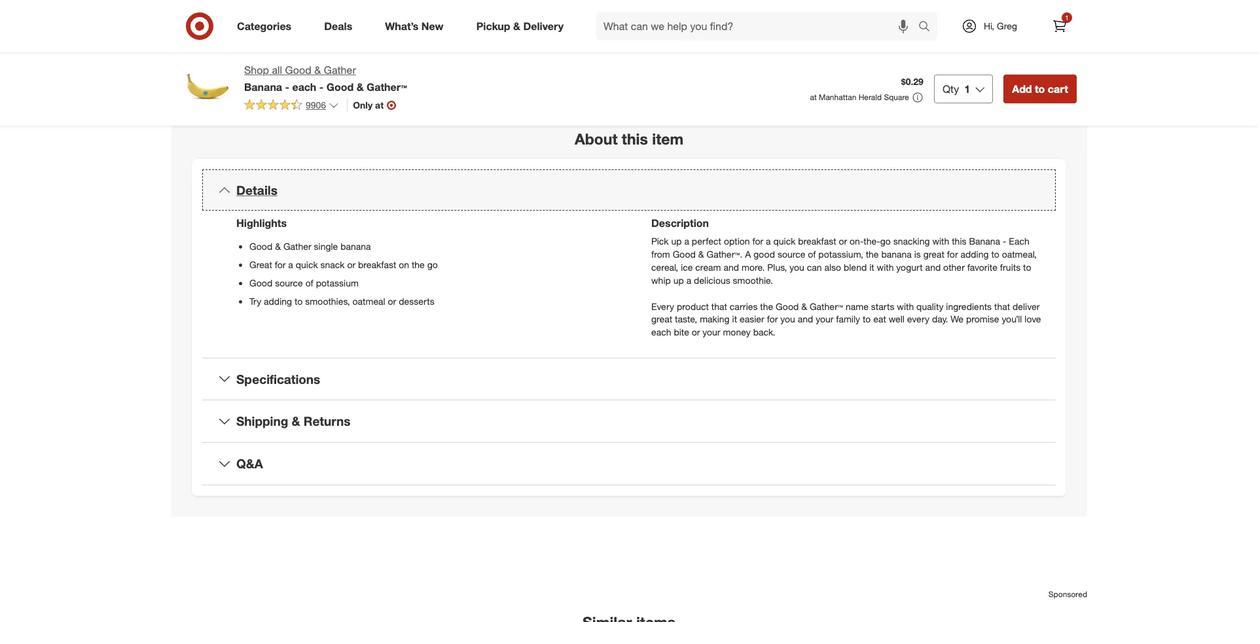 Task type: locate. For each thing, give the bounding box(es) containing it.
a down description on the right top of the page
[[684, 235, 689, 246]]

all
[[272, 63, 282, 77]]

1 horizontal spatial great
[[923, 248, 945, 260]]

1 vertical spatial with
[[877, 262, 894, 273]]

1 horizontal spatial banana
[[881, 248, 912, 260]]

2 horizontal spatial with
[[932, 235, 949, 246]]

banana up yogurt at the top
[[881, 248, 912, 260]]

at right only
[[375, 99, 384, 111]]

good up only
[[326, 80, 354, 93]]

1 vertical spatial quick
[[296, 259, 318, 270]]

great inside pick up a perfect option for a quick breakfast or on-the-go snacking with this banana - each from good & gather™. a good source of potassium, the banana is great for adding to oatmeal, cereal, ice cream and more. plus, you can also blend it with yogurt and other favorite fruits to whip up a delicious smoothie.
[[923, 248, 945, 260]]

& down perfect
[[698, 248, 704, 260]]

cream
[[695, 262, 721, 273]]

each
[[1009, 235, 1029, 246]]

0 vertical spatial your
[[816, 314, 833, 325]]

or right oatmeal
[[388, 296, 396, 307]]

0 vertical spatial great
[[923, 248, 945, 260]]

well
[[889, 314, 905, 325]]

1 horizontal spatial quick
[[773, 235, 796, 246]]

can
[[807, 262, 822, 273]]

0 vertical spatial go
[[880, 235, 891, 246]]

0 horizontal spatial that
[[711, 301, 727, 312]]

great right the is
[[923, 248, 945, 260]]

with inside every product that carries the good & gather™ name starts with quality ingredients that deliver great taste, making it easier for you and your family to eat well every day. we promise you'll love each bite or your money back.
[[897, 301, 914, 312]]

1 horizontal spatial the
[[760, 301, 773, 312]]

pick
[[651, 235, 669, 246]]

& down highlights
[[275, 241, 281, 252]]

great down every
[[651, 314, 672, 325]]

at
[[810, 92, 817, 102], [375, 99, 384, 111]]

good up ice
[[673, 248, 696, 260]]

& up 9906
[[314, 63, 321, 77]]

each inside shop all good & gather banana - each - good & gather™
[[292, 80, 316, 93]]

- up 9906 link
[[285, 80, 289, 93]]

&
[[513, 19, 520, 32], [314, 63, 321, 77], [357, 80, 364, 93], [275, 241, 281, 252], [698, 248, 704, 260], [801, 301, 807, 312], [292, 414, 300, 429]]

details button
[[202, 169, 1056, 211]]

gather™ up only at
[[367, 80, 407, 93]]

pickup & delivery
[[476, 19, 564, 32]]

gather left single
[[283, 241, 311, 252]]

of up can
[[808, 248, 816, 260]]

& right pickup
[[513, 19, 520, 32]]

1 horizontal spatial of
[[808, 248, 816, 260]]

1 vertical spatial great
[[651, 314, 672, 325]]

& down can
[[801, 301, 807, 312]]

bite
[[674, 327, 689, 338]]

1 horizontal spatial this
[[952, 235, 966, 246]]

and left family
[[798, 314, 813, 325]]

potassium
[[316, 277, 359, 288]]

details
[[236, 182, 277, 198]]

each up 9906
[[292, 80, 316, 93]]

0 horizontal spatial and
[[724, 262, 739, 273]]

1 vertical spatial gather™
[[810, 301, 843, 312]]

the
[[866, 248, 879, 260], [412, 259, 425, 270], [760, 301, 773, 312]]

this up other
[[952, 235, 966, 246]]

the up easier
[[760, 301, 773, 312]]

1 vertical spatial this
[[952, 235, 966, 246]]

0 horizontal spatial it
[[732, 314, 737, 325]]

adding
[[961, 248, 989, 260], [264, 296, 292, 307]]

or
[[839, 235, 847, 246], [347, 259, 355, 270], [388, 296, 396, 307], [692, 327, 700, 338]]

1 right qty in the right of the page
[[964, 82, 970, 96]]

sponsored region
[[171, 538, 1087, 622]]

every
[[651, 301, 674, 312]]

0 vertical spatial gather™
[[367, 80, 407, 93]]

returns
[[304, 414, 350, 429]]

1 vertical spatial 1
[[964, 82, 970, 96]]

0 vertical spatial with
[[932, 235, 949, 246]]

banana inside pick up a perfect option for a quick breakfast or on-the-go snacking with this banana - each from good & gather™. a good source of potassium, the banana is great for adding to oatmeal, cereal, ice cream and more. plus, you can also blend it with yogurt and other favorite fruits to whip up a delicious smoothie.
[[881, 248, 912, 260]]

with
[[932, 235, 949, 246], [877, 262, 894, 273], [897, 301, 914, 312]]

0 vertical spatial gather
[[324, 63, 356, 77]]

1 horizontal spatial adding
[[961, 248, 989, 260]]

2 vertical spatial with
[[897, 301, 914, 312]]

for up good
[[752, 235, 763, 246]]

2 horizontal spatial the
[[866, 248, 879, 260]]

you inside every product that carries the good & gather™ name starts with quality ingredients that deliver great taste, making it easier for you and your family to eat well every day. we promise you'll love each bite or your money back.
[[780, 314, 795, 325]]

categories link
[[226, 12, 308, 41]]

desserts
[[399, 296, 434, 307]]

good down plus,
[[776, 301, 799, 312]]

search button
[[912, 12, 944, 43]]

1 horizontal spatial at
[[810, 92, 817, 102]]

breakfast up can
[[798, 235, 836, 246]]

image of banana - each - good & gather™ image
[[181, 63, 234, 115]]

1 vertical spatial you
[[780, 314, 795, 325]]

up down ice
[[673, 275, 684, 286]]

you right easier
[[780, 314, 795, 325]]

a up 'good source of potassium'
[[288, 259, 293, 270]]

1 vertical spatial sponsored
[[1048, 590, 1087, 599]]

1 horizontal spatial your
[[816, 314, 833, 325]]

for up back.
[[767, 314, 778, 325]]

banana
[[244, 80, 282, 93], [969, 235, 1000, 246]]

& inside every product that carries the good & gather™ name starts with quality ingredients that deliver great taste, making it easier for you and your family to eat well every day. we promise you'll love each bite or your money back.
[[801, 301, 807, 312]]

1 vertical spatial go
[[427, 259, 438, 270]]

the-
[[864, 235, 880, 246]]

$0.29
[[901, 76, 924, 87]]

banana up 'favorite'
[[969, 235, 1000, 246]]

sponsored
[[1038, 75, 1077, 84], [1048, 590, 1087, 599]]

this
[[622, 130, 648, 148], [952, 235, 966, 246]]

or up potassium,
[[839, 235, 847, 246]]

gather inside shop all good & gather banana - each - good & gather™
[[324, 63, 356, 77]]

to inside every product that carries the good & gather™ name starts with quality ingredients that deliver great taste, making it easier for you and your family to eat well every day. we promise you'll love each bite or your money back.
[[863, 314, 871, 325]]

the down the-
[[866, 248, 879, 260]]

source down the good & gather single banana
[[275, 277, 303, 288]]

for
[[752, 235, 763, 246], [947, 248, 958, 260], [275, 259, 286, 270], [767, 314, 778, 325]]

to right add
[[1035, 82, 1045, 96]]

is
[[914, 248, 921, 260]]

promise
[[966, 314, 999, 325]]

good up great
[[249, 241, 272, 252]]

breakfast inside pick up a perfect option for a quick breakfast or on-the-go snacking with this banana - each from good & gather™. a good source of potassium, the banana is great for adding to oatmeal, cereal, ice cream and more. plus, you can also blend it with yogurt and other favorite fruits to whip up a delicious smoothie.
[[798, 235, 836, 246]]

& inside pick up a perfect option for a quick breakfast or on-the-go snacking with this banana - each from good & gather™. a good source of potassium, the banana is great for adding to oatmeal, cereal, ice cream and more. plus, you can also blend it with yogurt and other favorite fruits to whip up a delicious smoothie.
[[698, 248, 704, 260]]

1 that from the left
[[711, 301, 727, 312]]

at left manhattan
[[810, 92, 817, 102]]

of inside pick up a perfect option for a quick breakfast or on-the-go snacking with this banana - each from good & gather™. a good source of potassium, the banana is great for adding to oatmeal, cereal, ice cream and more. plus, you can also blend it with yogurt and other favorite fruits to whip up a delicious smoothie.
[[808, 248, 816, 260]]

it right blend
[[869, 262, 874, 273]]

ingredients
[[946, 301, 992, 312]]

from
[[651, 248, 670, 260]]

1 horizontal spatial and
[[798, 314, 813, 325]]

& inside dropdown button
[[292, 414, 300, 429]]

0 vertical spatial each
[[292, 80, 316, 93]]

with up well
[[897, 301, 914, 312]]

0 vertical spatial banana
[[244, 80, 282, 93]]

banana down shop
[[244, 80, 282, 93]]

to inside button
[[1035, 82, 1045, 96]]

go left snacking
[[880, 235, 891, 246]]

or right bite
[[692, 327, 700, 338]]

up right pick
[[671, 235, 682, 246]]

1 horizontal spatial gather™
[[810, 301, 843, 312]]

herald
[[859, 92, 882, 102]]

0 horizontal spatial quick
[[296, 259, 318, 270]]

1 vertical spatial it
[[732, 314, 737, 325]]

quality
[[916, 301, 944, 312]]

your left family
[[816, 314, 833, 325]]

gather™ inside every product that carries the good & gather™ name starts with quality ingredients that deliver great taste, making it easier for you and your family to eat well every day. we promise you'll love each bite or your money back.
[[810, 301, 843, 312]]

0 vertical spatial this
[[622, 130, 648, 148]]

1 horizontal spatial that
[[994, 301, 1010, 312]]

1 right greg
[[1065, 14, 1069, 22]]

good
[[754, 248, 775, 260]]

0 horizontal spatial each
[[292, 80, 316, 93]]

0 vertical spatial source
[[778, 248, 805, 260]]

1 vertical spatial banana
[[969, 235, 1000, 246]]

good inside pick up a perfect option for a quick breakfast or on-the-go snacking with this banana - each from good & gather™. a good source of potassium, the banana is great for adding to oatmeal, cereal, ice cream and more. plus, you can also blend it with yogurt and other favorite fruits to whip up a delicious smoothie.
[[673, 248, 696, 260]]

with up other
[[932, 235, 949, 246]]

hi, greg
[[984, 20, 1017, 31]]

each left bite
[[651, 327, 671, 338]]

snack
[[320, 259, 345, 270]]

0 horizontal spatial of
[[305, 277, 313, 288]]

1 horizontal spatial each
[[651, 327, 671, 338]]

0 horizontal spatial breakfast
[[358, 259, 396, 270]]

0 horizontal spatial adding
[[264, 296, 292, 307]]

1 link
[[1045, 12, 1074, 41]]

each
[[292, 80, 316, 93], [651, 327, 671, 338]]

- inside pick up a perfect option for a quick breakfast or on-the-go snacking with this banana - each from good & gather™. a good source of potassium, the banana is great for adding to oatmeal, cereal, ice cream and more. plus, you can also blend it with yogurt and other favorite fruits to whip up a delicious smoothie.
[[1003, 235, 1006, 246]]

0 vertical spatial adding
[[961, 248, 989, 260]]

source
[[778, 248, 805, 260], [275, 277, 303, 288]]

1 vertical spatial your
[[703, 327, 720, 338]]

0 horizontal spatial great
[[651, 314, 672, 325]]

that up making
[[711, 301, 727, 312]]

0 vertical spatial quick
[[773, 235, 796, 246]]

the right the on
[[412, 259, 425, 270]]

& left returns
[[292, 414, 300, 429]]

source up plus,
[[778, 248, 805, 260]]

cart
[[1048, 82, 1068, 96]]

adding up 'favorite'
[[961, 248, 989, 260]]

gather™
[[367, 80, 407, 93], [810, 301, 843, 312]]

2 horizontal spatial -
[[1003, 235, 1006, 246]]

your down making
[[703, 327, 720, 338]]

1 horizontal spatial it
[[869, 262, 874, 273]]

and down gather™. at the top of the page
[[724, 262, 739, 273]]

1 vertical spatial of
[[305, 277, 313, 288]]

1 horizontal spatial breakfast
[[798, 235, 836, 246]]

quick up 'good source of potassium'
[[296, 259, 318, 270]]

gather™ up family
[[810, 301, 843, 312]]

- left each in the top right of the page
[[1003, 235, 1006, 246]]

that up the you'll
[[994, 301, 1010, 312]]

you left can
[[790, 262, 804, 273]]

banana up great for a quick snack or breakfast on the go
[[340, 241, 371, 252]]

2 horizontal spatial and
[[925, 262, 941, 273]]

0 vertical spatial of
[[808, 248, 816, 260]]

breakfast left the on
[[358, 259, 396, 270]]

single
[[314, 241, 338, 252]]

0 horizontal spatial gather™
[[367, 80, 407, 93]]

adding right try
[[264, 296, 292, 307]]

go
[[880, 235, 891, 246], [427, 259, 438, 270]]

0 vertical spatial breakfast
[[798, 235, 836, 246]]

this left item
[[622, 130, 648, 148]]

go inside pick up a perfect option for a quick breakfast or on-the-go snacking with this banana - each from good & gather™. a good source of potassium, the banana is great for adding to oatmeal, cereal, ice cream and more. plus, you can also blend it with yogurt and other favorite fruits to whip up a delicious smoothie.
[[880, 235, 891, 246]]

1 horizontal spatial source
[[778, 248, 805, 260]]

each inside every product that carries the good & gather™ name starts with quality ingredients that deliver great taste, making it easier for you and your family to eat well every day. we promise you'll love each bite or your money back.
[[651, 327, 671, 338]]

breakfast
[[798, 235, 836, 246], [358, 259, 396, 270]]

0 vertical spatial you
[[790, 262, 804, 273]]

blend
[[844, 262, 867, 273]]

for right great
[[275, 259, 286, 270]]

0 vertical spatial it
[[869, 262, 874, 273]]

with left yogurt at the top
[[877, 262, 894, 273]]

what's new
[[385, 19, 444, 32]]

taste,
[[675, 314, 697, 325]]

1 vertical spatial each
[[651, 327, 671, 338]]

1 horizontal spatial banana
[[969, 235, 1000, 246]]

it up money
[[732, 314, 737, 325]]

of up smoothies, at the top of page
[[305, 277, 313, 288]]

you inside pick up a perfect option for a quick breakfast or on-the-go snacking with this banana - each from good & gather™. a good source of potassium, the banana is great for adding to oatmeal, cereal, ice cream and more. plus, you can also blend it with yogurt and other favorite fruits to whip up a delicious smoothie.
[[790, 262, 804, 273]]

good right all
[[285, 63, 311, 77]]

to up 'favorite'
[[991, 248, 999, 260]]

for up other
[[947, 248, 958, 260]]

you
[[790, 262, 804, 273], [780, 314, 795, 325]]

0 horizontal spatial banana
[[244, 80, 282, 93]]

1 vertical spatial source
[[275, 277, 303, 288]]

add to cart button
[[1004, 75, 1077, 103]]

quick up good
[[773, 235, 796, 246]]

to down 'good source of potassium'
[[295, 296, 303, 307]]

go right the on
[[427, 259, 438, 270]]

banana
[[340, 241, 371, 252], [881, 248, 912, 260]]

upload photo
[[266, 14, 331, 27]]

1 horizontal spatial 1
[[1065, 14, 1069, 22]]

making
[[700, 314, 730, 325]]

and left other
[[925, 262, 941, 273]]

2 that from the left
[[994, 301, 1010, 312]]

up
[[671, 235, 682, 246], [673, 275, 684, 286]]

greg
[[997, 20, 1017, 31]]

gather up only
[[324, 63, 356, 77]]

good
[[285, 63, 311, 77], [326, 80, 354, 93], [249, 241, 272, 252], [673, 248, 696, 260], [249, 277, 272, 288], [776, 301, 799, 312]]

plus,
[[767, 262, 787, 273]]

pick up a perfect option for a quick breakfast or on-the-go snacking with this banana - each from good & gather™. a good source of potassium, the banana is great for adding to oatmeal, cereal, ice cream and more. plus, you can also blend it with yogurt and other favorite fruits to whip up a delicious smoothie.
[[651, 235, 1037, 286]]

- up 9906
[[319, 80, 324, 93]]

0 horizontal spatial -
[[285, 80, 289, 93]]

1 horizontal spatial with
[[897, 301, 914, 312]]

& up only
[[357, 80, 364, 93]]

0 horizontal spatial the
[[412, 259, 425, 270]]

1 horizontal spatial gather
[[324, 63, 356, 77]]

1 horizontal spatial go
[[880, 235, 891, 246]]

product
[[677, 301, 709, 312]]

to left 'eat'
[[863, 314, 871, 325]]

1 vertical spatial gather
[[283, 241, 311, 252]]

money
[[723, 327, 751, 338]]

manhattan
[[819, 92, 856, 102]]



Task type: describe. For each thing, give the bounding box(es) containing it.
delivery
[[523, 19, 564, 32]]

0 horizontal spatial at
[[375, 99, 384, 111]]

great for a quick snack or breakfast on the go
[[249, 259, 438, 270]]

only at
[[353, 99, 384, 111]]

cereal,
[[651, 262, 678, 273]]

0 horizontal spatial source
[[275, 277, 303, 288]]

a down ice
[[686, 275, 691, 286]]

starts
[[871, 301, 894, 312]]

shop
[[244, 63, 269, 77]]

favorite
[[967, 262, 997, 273]]

back.
[[753, 327, 775, 338]]

smoothies,
[[305, 296, 350, 307]]

a
[[745, 248, 751, 260]]

specifications
[[236, 371, 320, 387]]

to down oatmeal,
[[1023, 262, 1031, 273]]

0 horizontal spatial your
[[703, 327, 720, 338]]

every product that carries the good & gather™ name starts with quality ingredients that deliver great taste, making it easier for you and your family to eat well every day. we promise you'll love each bite or your money back.
[[651, 301, 1041, 338]]

photo
[[303, 14, 331, 27]]

it inside every product that carries the good & gather™ name starts with quality ingredients that deliver great taste, making it easier for you and your family to eat well every day. we promise you'll love each bite or your money back.
[[732, 314, 737, 325]]

ice
[[681, 262, 693, 273]]

shop all good & gather banana - each - good & gather™
[[244, 63, 407, 93]]

square
[[884, 92, 909, 102]]

try adding to smoothies, oatmeal or desserts
[[249, 296, 434, 307]]

name
[[846, 301, 868, 312]]

banana inside pick up a perfect option for a quick breakfast or on-the-go snacking with this banana - each from good & gather™. a good source of potassium, the banana is great for adding to oatmeal, cereal, ice cream and more. plus, you can also blend it with yogurt and other favorite fruits to whip up a delicious smoothie.
[[969, 235, 1000, 246]]

and inside every product that carries the good & gather™ name starts with quality ingredients that deliver great taste, making it easier for you and your family to eat well every day. we promise you'll love each bite or your money back.
[[798, 314, 813, 325]]

1 vertical spatial up
[[673, 275, 684, 286]]

9906 link
[[244, 99, 339, 114]]

1 vertical spatial breakfast
[[358, 259, 396, 270]]

great inside every product that carries the good & gather™ name starts with quality ingredients that deliver great taste, making it easier for you and your family to eat well every day. we promise you'll love each bite or your money back.
[[651, 314, 672, 325]]

0 vertical spatial 1
[[1065, 14, 1069, 22]]

0 vertical spatial sponsored
[[1038, 75, 1077, 84]]

q&a
[[236, 456, 263, 471]]

you'll
[[1002, 314, 1022, 325]]

it inside pick up a perfect option for a quick breakfast or on-the-go snacking with this banana - each from good & gather™. a good source of potassium, the banana is great for adding to oatmeal, cereal, ice cream and more. plus, you can also blend it with yogurt and other favorite fruits to whip up a delicious smoothie.
[[869, 262, 874, 273]]

try
[[249, 296, 261, 307]]

good inside every product that carries the good & gather™ name starts with quality ingredients that deliver great taste, making it easier for you and your family to eat well every day. we promise you'll love each bite or your money back.
[[776, 301, 799, 312]]

only
[[353, 99, 373, 111]]

deliver
[[1013, 301, 1040, 312]]

pickup
[[476, 19, 510, 32]]

shipping
[[236, 414, 288, 429]]

or inside pick up a perfect option for a quick breakfast or on-the-go snacking with this banana - each from good & gather™. a good source of potassium, the banana is great for adding to oatmeal, cereal, ice cream and more. plus, you can also blend it with yogurt and other favorite fruits to whip up a delicious smoothie.
[[839, 235, 847, 246]]

search
[[912, 21, 944, 34]]

on
[[399, 259, 409, 270]]

oatmeal
[[352, 296, 385, 307]]

upload
[[266, 14, 300, 27]]

delicious
[[694, 275, 730, 286]]

What can we help you find? suggestions appear below search field
[[596, 12, 922, 41]]

family
[[836, 314, 860, 325]]

add to cart
[[1012, 82, 1068, 96]]

0 horizontal spatial this
[[622, 130, 648, 148]]

a up good
[[766, 235, 771, 246]]

other
[[943, 262, 965, 273]]

or inside every product that carries the good & gather™ name starts with quality ingredients that deliver great taste, making it easier for you and your family to eat well every day. we promise you'll love each bite or your money back.
[[692, 327, 700, 338]]

oatmeal,
[[1002, 248, 1037, 260]]

highlights
[[236, 216, 287, 229]]

hi,
[[984, 20, 994, 31]]

q&a button
[[202, 443, 1056, 485]]

quick inside pick up a perfect option for a quick breakfast or on-the-go snacking with this banana - each from good & gather™. a good source of potassium, the banana is great for adding to oatmeal, cereal, ice cream and more. plus, you can also blend it with yogurt and other favorite fruits to whip up a delicious smoothie.
[[773, 235, 796, 246]]

perfect
[[692, 235, 721, 246]]

0 horizontal spatial with
[[877, 262, 894, 273]]

good down great
[[249, 277, 272, 288]]

9906
[[306, 99, 326, 111]]

upload photo button
[[234, 6, 339, 35]]

source inside pick up a perfect option for a quick breakfast or on-the-go snacking with this banana - each from good & gather™. a good source of potassium, the banana is great for adding to oatmeal, cereal, ice cream and more. plus, you can also blend it with yogurt and other favorite fruits to whip up a delicious smoothie.
[[778, 248, 805, 260]]

whip
[[651, 275, 671, 286]]

this inside pick up a perfect option for a quick breakfast or on-the-go snacking with this banana - each from good & gather™. a good source of potassium, the banana is great for adding to oatmeal, cereal, ice cream and more. plus, you can also blend it with yogurt and other favorite fruits to whip up a delicious smoothie.
[[952, 235, 966, 246]]

qty
[[942, 82, 959, 96]]

0 horizontal spatial gather
[[283, 241, 311, 252]]

1 horizontal spatial -
[[319, 80, 324, 93]]

option
[[724, 235, 750, 246]]

potassium,
[[818, 248, 863, 260]]

description
[[651, 216, 709, 229]]

0 horizontal spatial banana
[[340, 241, 371, 252]]

the inside every product that carries the good & gather™ name starts with quality ingredients that deliver great taste, making it easier for you and your family to eat well every day. we promise you'll love each bite or your money back.
[[760, 301, 773, 312]]

we
[[951, 314, 964, 325]]

the inside pick up a perfect option for a quick breakfast or on-the-go snacking with this banana - each from good & gather™. a good source of potassium, the banana is great for adding to oatmeal, cereal, ice cream and more. plus, you can also blend it with yogurt and other favorite fruits to whip up a delicious smoothie.
[[866, 248, 879, 260]]

shipping & returns button
[[202, 401, 1056, 443]]

what's
[[385, 19, 419, 32]]

0 horizontal spatial go
[[427, 259, 438, 270]]

0 horizontal spatial 1
[[964, 82, 970, 96]]

about
[[575, 130, 618, 148]]

about this item
[[575, 130, 683, 148]]

day.
[[932, 314, 948, 325]]

gather™.
[[707, 248, 743, 260]]

carries
[[730, 301, 758, 312]]

0 vertical spatial up
[[671, 235, 682, 246]]

love
[[1025, 314, 1041, 325]]

categories
[[237, 19, 291, 32]]

good & gather single banana
[[249, 241, 371, 252]]

1 vertical spatial adding
[[264, 296, 292, 307]]

pickup & delivery link
[[465, 12, 580, 41]]

banana inside shop all good & gather banana - each - good & gather™
[[244, 80, 282, 93]]

sponsored inside 'region'
[[1048, 590, 1087, 599]]

new
[[421, 19, 444, 32]]

adding inside pick up a perfect option for a quick breakfast or on-the-go snacking with this banana - each from good & gather™. a good source of potassium, the banana is great for adding to oatmeal, cereal, ice cream and more. plus, you can also blend it with yogurt and other favorite fruits to whip up a delicious smoothie.
[[961, 248, 989, 260]]

specifications button
[[202, 358, 1056, 400]]

add
[[1012, 82, 1032, 96]]

what's new link
[[374, 12, 460, 41]]

also
[[824, 262, 841, 273]]

deals link
[[313, 12, 369, 41]]

every
[[907, 314, 929, 325]]

for inside every product that carries the good & gather™ name starts with quality ingredients that deliver great taste, making it easier for you and your family to eat well every day. we promise you'll love each bite or your money back.
[[767, 314, 778, 325]]

more.
[[742, 262, 765, 273]]

qty 1
[[942, 82, 970, 96]]

or right snack
[[347, 259, 355, 270]]

smoothie.
[[733, 275, 773, 286]]

gather™ inside shop all good & gather banana - each - good & gather™
[[367, 80, 407, 93]]



Task type: vqa. For each thing, say whether or not it's contained in the screenshot.
left the Gather
yes



